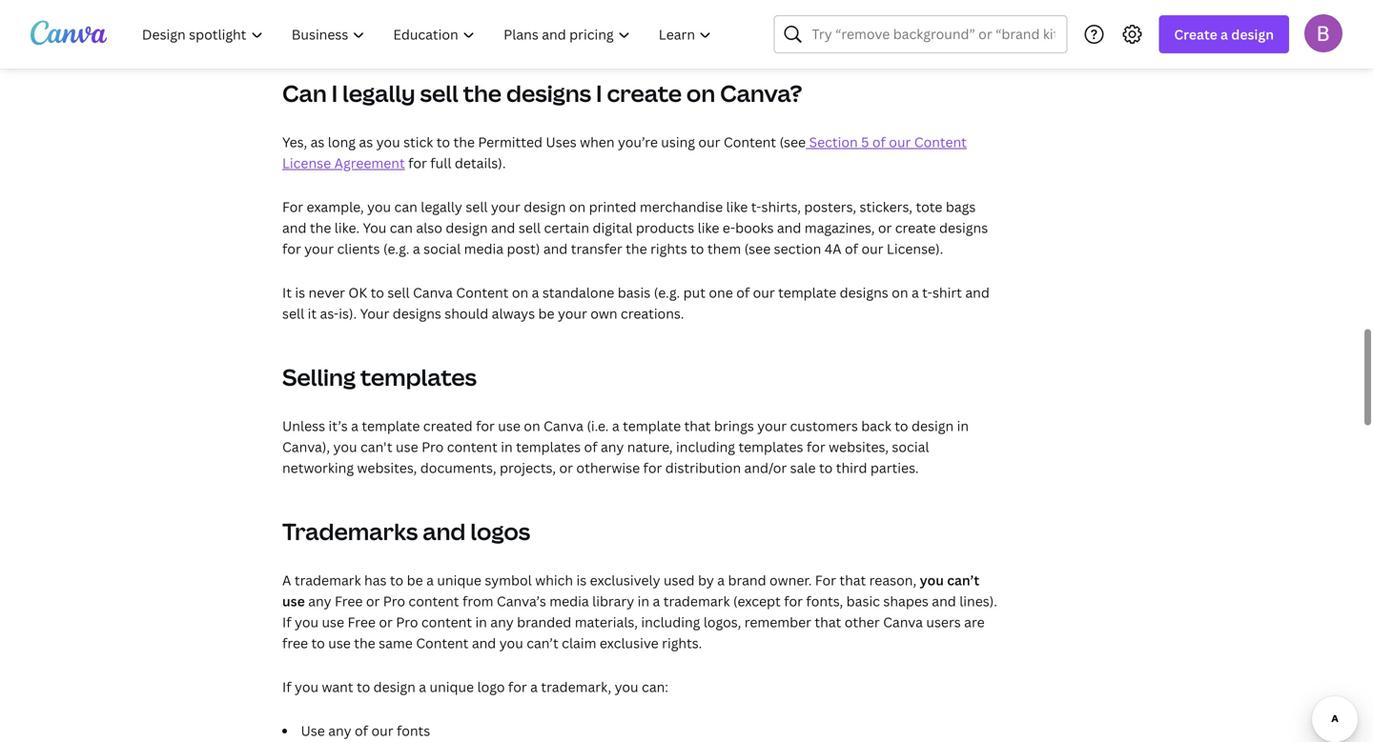 Task type: vqa. For each thing, say whether or not it's contained in the screenshot.
"AN"
no



Task type: describe. For each thing, give the bounding box(es) containing it.
are
[[964, 613, 985, 632]]

4a
[[825, 240, 842, 258]]

0 vertical spatial websites,
[[829, 438, 889, 456]]

the down digital
[[626, 240, 647, 258]]

materials,
[[575, 613, 638, 632]]

t- inside the for example, you can legally sell your design on printed merchandise like t-shirts, posters, stickers, tote bags and the like. you can also design and sell certain digital products like e-books and magazines, or create designs for your clients (e.g. a social media post) and transfer the rights to them (see section 4a of our license).
[[751, 198, 761, 216]]

1 vertical spatial content
[[409, 593, 459, 611]]

a left trademark,
[[530, 678, 538, 696]]

create a design
[[1174, 25, 1274, 43]]

including inside unless it's a template created for use on canva (i.e. a template that brings your customers back to design in canva), you can't use pro content in templates of any nature, including templates for websites, social networking websites, documents, projects, or otherwise for distribution and/or sale to third parties.
[[676, 438, 735, 456]]

1 vertical spatial websites,
[[357, 459, 417, 477]]

use inside you can't use
[[282, 593, 305, 611]]

you up free on the left
[[295, 613, 319, 632]]

same
[[379, 634, 413, 653]]

a down trademarks and logos
[[426, 572, 434, 590]]

it's
[[328, 417, 348, 435]]

can
[[282, 78, 327, 109]]

digital
[[593, 219, 633, 237]]

your up the post)
[[491, 198, 520, 216]]

and inside it is never ok to sell canva content on a standalone basis (e.g. put one of our template designs on a t-shirt and sell it as-is). your designs should always be your own creations.
[[965, 284, 990, 302]]

(e.g. inside the for example, you can legally sell your design on printed merchandise like t-shirts, posters, stickers, tote bags and the like. you can also design and sell certain digital products like e-books and magazines, or create designs for your clients (e.g. a social media post) and transfer the rights to them (see section 4a of our license).
[[383, 240, 410, 258]]

license).
[[887, 240, 943, 258]]

selling
[[282, 362, 356, 393]]

our right using
[[698, 133, 720, 151]]

owner.
[[770, 572, 812, 590]]

design down the same
[[373, 678, 416, 696]]

for inside the for example, you can legally sell your design on printed merchandise like t-shirts, posters, stickers, tote bags and the like. you can also design and sell certain digital products like e-books and magazines, or create designs for your clients (e.g. a social media post) and transfer the rights to them (see section 4a of our license).
[[282, 198, 303, 216]]

unique for symbol
[[437, 572, 481, 590]]

your inside it is never ok to sell canva content on a standalone basis (e.g. put one of our template designs on a t-shirt and sell it as-is). your designs should always be your own creations.
[[558, 305, 587, 323]]

social inside unless it's a template created for use on canva (i.e. a template that brings your customers back to design in canva), you can't use pro content in templates of any nature, including templates for websites, social networking websites, documents, projects, or otherwise for distribution and/or sale to third parties.
[[892, 438, 929, 456]]

you can't use
[[282, 572, 980, 611]]

legally inside the for example, you can legally sell your design on printed merchandise like t-shirts, posters, stickers, tote bags and the like. you can also design and sell certain digital products like e-books and magazines, or create designs for your clients (e.g. a social media post) and transfer the rights to them (see section 4a of our license).
[[421, 198, 462, 216]]

any free or pro content from canva's media library in a trademark (except for fonts, basic shapes and lines). if you use free or pro content in any branded materials, including logos, remember that other canva users are free to use the same content and you can't claim exclusive rights.
[[282, 593, 997, 653]]

tote
[[916, 198, 943, 216]]

design up certain
[[524, 198, 566, 216]]

like.
[[335, 219, 360, 237]]

0 horizontal spatial legally
[[342, 78, 415, 109]]

printed
[[589, 198, 636, 216]]

and left like.
[[282, 219, 307, 237]]

2 if from the top
[[282, 678, 291, 696]]

section
[[774, 240, 821, 258]]

1 as from the left
[[310, 133, 325, 151]]

(e.g. inside it is never ok to sell canva content on a standalone basis (e.g. put one of our template designs on a t-shirt and sell it as-is). your designs should always be your own creations.
[[654, 284, 680, 302]]

sale
[[790, 459, 816, 477]]

you left want
[[295, 678, 319, 696]]

users
[[926, 613, 961, 632]]

a inside the for example, you can legally sell your design on printed merchandise like t-shirts, posters, stickers, tote bags and the like. you can also design and sell certain digital products like e-books and magazines, or create designs for your clients (e.g. a social media post) and transfer the rights to them (see section 4a of our license).
[[413, 240, 420, 258]]

1 vertical spatial pro
[[383, 593, 405, 611]]

can't inside you can't use
[[947, 572, 980, 590]]

and up users
[[932, 593, 956, 611]]

or down has
[[366, 593, 380, 611]]

example,
[[307, 198, 364, 216]]

free
[[282, 634, 308, 653]]

content inside any free or pro content from canva's media library in a trademark (except for fonts, basic shapes and lines). if you use free or pro content in any branded materials, including logos, remember that other canva users are free to use the same content and you can't claim exclusive rights.
[[416, 634, 469, 653]]

to right want
[[357, 678, 370, 696]]

(except
[[733, 593, 781, 611]]

in down from
[[475, 613, 487, 632]]

or up the same
[[379, 613, 393, 632]]

you down branded
[[499, 634, 523, 653]]

canva inside it is never ok to sell canva content on a standalone basis (e.g. put one of our template designs on a t-shirt and sell it as-is). your designs should always be your own creations.
[[413, 284, 453, 302]]

a right "it's"
[[351, 417, 358, 435]]

1 vertical spatial free
[[348, 613, 376, 632]]

a inside any free or pro content from canva's media library in a trademark (except for fonts, basic shapes and lines). if you use free or pro content in any branded materials, including logos, remember that other canva users are free to use the same content and you can't claim exclusive rights.
[[653, 593, 660, 611]]

shirt
[[933, 284, 962, 302]]

2 as from the left
[[359, 133, 373, 151]]

1 vertical spatial be
[[407, 572, 423, 590]]

our inside it is never ok to sell canva content on a standalone basis (e.g. put one of our template designs on a t-shirt and sell it as-is). your designs should always be your own creations.
[[753, 284, 775, 302]]

e-
[[723, 219, 735, 237]]

customers
[[790, 417, 858, 435]]

stick
[[403, 133, 433, 151]]

parties.
[[871, 459, 919, 477]]

unless it's a template created for use on canva (i.e. a template that brings your customers back to design in canva), you can't use pro content in templates of any nature, including templates for websites, social networking websites, documents, projects, or otherwise for distribution and/or sale to third parties.
[[282, 417, 969, 477]]

shapes
[[883, 593, 929, 611]]

it
[[282, 284, 292, 302]]

(see inside the for example, you can legally sell your design on printed merchandise like t-shirts, posters, stickers, tote bags and the like. you can also design and sell certain digital products like e-books and magazines, or create designs for your clients (e.g. a social media post) and transfer the rights to them (see section 4a of our license).
[[744, 240, 771, 258]]

any down trademarks
[[308, 593, 331, 611]]

section 5 of our content license agreement link
[[282, 133, 967, 172]]

on down license).
[[892, 284, 908, 302]]

nature,
[[627, 438, 673, 456]]

permitted
[[478, 133, 543, 151]]

a up always on the top of the page
[[532, 284, 539, 302]]

on for design
[[569, 198, 586, 216]]

and up the post)
[[491, 219, 515, 237]]

can:
[[642, 678, 668, 696]]

t- inside it is never ok to sell canva content on a standalone basis (e.g. put one of our template designs on a t-shirt and sell it as-is). your designs should always be your own creations.
[[922, 284, 933, 302]]

as-
[[320, 305, 339, 323]]

a right (i.e.
[[612, 417, 619, 435]]

basis
[[618, 284, 651, 302]]

to up full
[[436, 133, 450, 151]]

for down nature,
[[643, 459, 662, 477]]

and left 'logos' at the bottom of the page
[[423, 516, 466, 547]]

design inside create a design dropdown button
[[1231, 25, 1274, 43]]

our inside section 5 of our content license agreement
[[889, 133, 911, 151]]

of inside section 5 of our content license agreement
[[872, 133, 886, 151]]

0 vertical spatial free
[[335, 593, 363, 611]]

exclusive
[[600, 634, 659, 653]]

a right by
[[717, 572, 725, 590]]

also
[[416, 219, 442, 237]]

can't
[[360, 438, 393, 456]]

0 vertical spatial like
[[726, 198, 748, 216]]

of inside it is never ok to sell canva content on a standalone basis (e.g. put one of our template designs on a t-shirt and sell it as-is). your designs should always be your own creations.
[[736, 284, 750, 302]]

a
[[282, 572, 291, 590]]

on for create
[[686, 78, 715, 109]]

selling templates
[[282, 362, 477, 393]]

of right use
[[355, 722, 368, 740]]

the up "permitted"
[[463, 78, 502, 109]]

from
[[462, 593, 493, 611]]

use any of our fonts
[[301, 722, 430, 740]]

our left fonts
[[371, 722, 393, 740]]

you
[[363, 219, 386, 237]]

sell up the your at the left top of the page
[[387, 284, 410, 302]]

fonts
[[397, 722, 430, 740]]

you up agreement
[[376, 133, 400, 151]]

symbol
[[485, 572, 532, 590]]

create a design button
[[1159, 15, 1289, 53]]

5
[[861, 133, 869, 151]]

never
[[308, 284, 345, 302]]

create
[[1174, 25, 1217, 43]]

for down customers
[[807, 438, 825, 456]]

2 i from the left
[[596, 78, 602, 109]]

which
[[535, 572, 573, 590]]

it is never ok to sell canva content on a standalone basis (e.g. put one of our template designs on a t-shirt and sell it as-is). your designs should always be your own creations.
[[282, 284, 990, 323]]

is).
[[339, 305, 357, 323]]

a left shirt
[[912, 284, 919, 302]]

content down canva? at the right top of page
[[724, 133, 776, 151]]

documents,
[[420, 459, 496, 477]]

lines).
[[959, 593, 997, 611]]

shirts,
[[761, 198, 801, 216]]

exclusively
[[590, 572, 660, 590]]

1 horizontal spatial (see
[[779, 133, 806, 151]]

otherwise
[[576, 459, 640, 477]]

to inside the for example, you can legally sell your design on printed merchandise like t-shirts, posters, stickers, tote bags and the like. you can also design and sell certain digital products like e-books and magazines, or create designs for your clients (e.g. a social media post) and transfer the rights to them (see section 4a of our license).
[[690, 240, 704, 258]]

for full details).
[[405, 154, 506, 172]]

for example, you can legally sell your design on printed merchandise like t-shirts, posters, stickers, tote bags and the like. you can also design and sell certain digital products like e-books and magazines, or create designs for your clients (e.g. a social media post) and transfer the rights to them (see section 4a of our license).
[[282, 198, 988, 258]]

them
[[707, 240, 741, 258]]

merchandise
[[640, 198, 723, 216]]

fonts,
[[806, 593, 843, 611]]

using
[[661, 133, 695, 151]]

and down certain
[[543, 240, 568, 258]]

or inside unless it's a template created for use on canva (i.e. a template that brings your customers back to design in canva), you can't use pro content in templates of any nature, including templates for websites, social networking websites, documents, projects, or otherwise for distribution and/or sale to third parties.
[[559, 459, 573, 477]]

your inside unless it's a template created for use on canva (i.e. a template that brings your customers back to design in canva), you can't use pro content in templates of any nature, including templates for websites, social networking websites, documents, projects, or otherwise for distribution and/or sale to third parties.
[[757, 417, 787, 435]]

can't inside any free or pro content from canva's media library in a trademark (except for fonts, basic shapes and lines). if you use free or pro content in any branded materials, including logos, remember that other canva users are free to use the same content and you can't claim exclusive rights.
[[527, 634, 559, 653]]

in up projects,
[[501, 438, 513, 456]]

sell up the post)
[[519, 219, 541, 237]]

1 vertical spatial for
[[815, 572, 836, 590]]

products
[[636, 219, 694, 237]]

section
[[809, 133, 858, 151]]

any right use
[[328, 722, 351, 740]]

logos
[[470, 516, 530, 547]]

logos,
[[704, 613, 741, 632]]

for right the logo
[[508, 678, 527, 696]]

pro for use
[[422, 438, 444, 456]]

books
[[735, 219, 774, 237]]

template inside it is never ok to sell canva content on a standalone basis (e.g. put one of our template designs on a t-shirt and sell it as-is). your designs should always be your own creations.
[[778, 284, 836, 302]]

magazines,
[[805, 219, 875, 237]]

a up fonts
[[419, 678, 426, 696]]

sell up stick
[[420, 78, 458, 109]]

details).
[[455, 154, 506, 172]]

that inside any free or pro content from canva's media library in a trademark (except for fonts, basic shapes and lines). if you use free or pro content in any branded materials, including logos, remember that other canva users are free to use the same content and you can't claim exclusive rights.
[[815, 613, 841, 632]]

the inside any free or pro content from canva's media library in a trademark (except for fonts, basic shapes and lines). if you use free or pro content in any branded materials, including logos, remember that other canva users are free to use the same content and you can't claim exclusive rights.
[[354, 634, 375, 653]]

should
[[445, 305, 488, 323]]

always
[[492, 305, 535, 323]]

trademark inside any free or pro content from canva's media library in a trademark (except for fonts, basic shapes and lines). if you use free or pro content in any branded materials, including logos, remember that other canva users are free to use the same content and you can't claim exclusive rights.
[[663, 593, 730, 611]]



Task type: locate. For each thing, give the bounding box(es) containing it.
templates up created
[[360, 362, 477, 393]]

on inside the for example, you can legally sell your design on printed merchandise like t-shirts, posters, stickers, tote bags and the like. you can also design and sell certain digital products like e-books and magazines, or create designs for your clients (e.g. a social media post) and transfer the rights to them (see section 4a of our license).
[[569, 198, 586, 216]]

a
[[1221, 25, 1228, 43], [413, 240, 420, 258], [532, 284, 539, 302], [912, 284, 919, 302], [351, 417, 358, 435], [612, 417, 619, 435], [426, 572, 434, 590], [717, 572, 725, 590], [653, 593, 660, 611], [419, 678, 426, 696], [530, 678, 538, 696]]

top level navigation element
[[130, 15, 728, 53]]

pro inside unless it's a template created for use on canva (i.e. a template that brings your customers back to design in canva), you can't use pro content in templates of any nature, including templates for websites, social networking websites, documents, projects, or otherwise for distribution and/or sale to third parties.
[[422, 438, 444, 456]]

2 horizontal spatial templates
[[738, 438, 803, 456]]

for down stick
[[408, 154, 427, 172]]

template up nature,
[[623, 417, 681, 435]]

can
[[394, 198, 417, 216], [390, 219, 413, 237]]

and/or
[[744, 459, 787, 477]]

bob builder image
[[1304, 14, 1343, 52]]

can up the also
[[394, 198, 417, 216]]

media left the post)
[[464, 240, 504, 258]]

template up "can't"
[[362, 417, 420, 435]]

unique left the logo
[[430, 678, 474, 696]]

0 horizontal spatial canva
[[413, 284, 453, 302]]

is inside it is never ok to sell canva content on a standalone basis (e.g. put one of our template designs on a t-shirt and sell it as-is). your designs should always be your own creations.
[[295, 284, 305, 302]]

pro down created
[[422, 438, 444, 456]]

1 i from the left
[[331, 78, 338, 109]]

a trademark has to be a unique symbol which is exclusively used by a brand owner. for that reason,
[[282, 572, 920, 590]]

canva's
[[497, 593, 546, 611]]

1 horizontal spatial canva
[[544, 417, 583, 435]]

(e.g.
[[383, 240, 410, 258], [654, 284, 680, 302]]

of right 5
[[872, 133, 886, 151]]

in down 'exclusively'
[[638, 593, 649, 611]]

claim
[[562, 634, 596, 653]]

unique
[[437, 572, 481, 590], [430, 678, 474, 696]]

any inside unless it's a template created for use on canva (i.e. a template that brings your customers back to design in canva), you can't use pro content in templates of any nature, including templates for websites, social networking websites, documents, projects, or otherwise for distribution and/or sale to third parties.
[[601, 438, 624, 456]]

third
[[836, 459, 867, 477]]

our right 5
[[889, 133, 911, 151]]

any down canva's
[[490, 613, 514, 632]]

0 horizontal spatial be
[[407, 572, 423, 590]]

your
[[360, 305, 389, 323]]

(see left section
[[779, 133, 806, 151]]

0 horizontal spatial i
[[331, 78, 338, 109]]

you up shapes
[[920, 572, 944, 590]]

license
[[282, 154, 331, 172]]

on up projects,
[[524, 417, 540, 435]]

and down shirts,
[[777, 219, 801, 237]]

0 vertical spatial trademark
[[294, 572, 361, 590]]

content for created
[[447, 438, 498, 456]]

if down free on the left
[[282, 678, 291, 696]]

0 horizontal spatial trademark
[[294, 572, 361, 590]]

1 horizontal spatial can't
[[947, 572, 980, 590]]

your down standalone
[[558, 305, 587, 323]]

1 horizontal spatial like
[[726, 198, 748, 216]]

1 horizontal spatial social
[[892, 438, 929, 456]]

1 vertical spatial can
[[390, 219, 413, 237]]

content for content
[[421, 613, 472, 632]]

1 if from the top
[[282, 613, 291, 632]]

be
[[538, 305, 554, 323], [407, 572, 423, 590]]

on
[[686, 78, 715, 109], [569, 198, 586, 216], [512, 284, 528, 302], [892, 284, 908, 302], [524, 417, 540, 435]]

sell
[[420, 78, 458, 109], [466, 198, 488, 216], [519, 219, 541, 237], [387, 284, 410, 302], [282, 305, 304, 323]]

back
[[861, 417, 891, 435]]

1 horizontal spatial for
[[815, 572, 836, 590]]

1 vertical spatial t-
[[922, 284, 933, 302]]

1 vertical spatial that
[[839, 572, 866, 590]]

design inside unless it's a template created for use on canva (i.e. a template that brings your customers back to design in canva), you can't use pro content in templates of any nature, including templates for websites, social networking websites, documents, projects, or otherwise for distribution and/or sale to third parties.
[[912, 417, 954, 435]]

0 vertical spatial (e.g.
[[383, 240, 410, 258]]

free down has
[[348, 613, 376, 632]]

for
[[408, 154, 427, 172], [282, 240, 301, 258], [476, 417, 495, 435], [807, 438, 825, 456], [643, 459, 662, 477], [784, 593, 803, 611], [508, 678, 527, 696]]

to right sale
[[819, 459, 833, 477]]

1 horizontal spatial is
[[576, 572, 587, 590]]

including up distribution at the bottom of page
[[676, 438, 735, 456]]

websites,
[[829, 438, 889, 456], [357, 459, 417, 477]]

to
[[436, 133, 450, 151], [690, 240, 704, 258], [371, 284, 384, 302], [895, 417, 908, 435], [819, 459, 833, 477], [390, 572, 404, 590], [311, 634, 325, 653], [357, 678, 370, 696]]

1 vertical spatial including
[[641, 613, 700, 632]]

like left e-
[[698, 219, 719, 237]]

you inside unless it's a template created for use on canva (i.e. a template that brings your customers back to design in canva), you can't use pro content in templates of any nature, including templates for websites, social networking websites, documents, projects, or otherwise for distribution and/or sale to third parties.
[[333, 438, 357, 456]]

designs right the your at the left top of the page
[[393, 305, 441, 323]]

including inside any free or pro content from canva's media library in a trademark (except for fonts, basic shapes and lines). if you use free or pro content in any branded materials, including logos, remember that other canva users are free to use the same content and you can't claim exclusive rights.
[[641, 613, 700, 632]]

1 vertical spatial is
[[576, 572, 587, 590]]

unless
[[282, 417, 325, 435]]

media inside any free or pro content from canva's media library in a trademark (except for fonts, basic shapes and lines). if you use free or pro content in any branded materials, including logos, remember that other canva users are free to use the same content and you can't claim exclusive rights.
[[549, 593, 589, 611]]

that
[[684, 417, 711, 435], [839, 572, 866, 590], [815, 613, 841, 632]]

canva inside unless it's a template created for use on canva (i.e. a template that brings your customers back to design in canva), you can't use pro content in templates of any nature, including templates for websites, social networking websites, documents, projects, or otherwise for distribution and/or sale to third parties.
[[544, 417, 583, 435]]

be inside it is never ok to sell canva content on a standalone basis (e.g. put one of our template designs on a t-shirt and sell it as-is). your designs should always be your own creations.
[[538, 305, 554, 323]]

or down stickers,
[[878, 219, 892, 237]]

0 vertical spatial can
[[394, 198, 417, 216]]

like up e-
[[726, 198, 748, 216]]

of down (i.e.
[[584, 438, 597, 456]]

want
[[322, 678, 353, 696]]

for up fonts,
[[815, 572, 836, 590]]

any
[[601, 438, 624, 456], [308, 593, 331, 611], [490, 613, 514, 632], [328, 722, 351, 740]]

pro up the same
[[396, 613, 418, 632]]

be right has
[[407, 572, 423, 590]]

can right you
[[390, 219, 413, 237]]

0 vertical spatial be
[[538, 305, 554, 323]]

for inside the for example, you can legally sell your design on printed merchandise like t-shirts, posters, stickers, tote bags and the like. you can also design and sell certain digital products like e-books and magazines, or create designs for your clients (e.g. a social media post) and transfer the rights to them (see section 4a of our license).
[[282, 240, 301, 258]]

0 horizontal spatial template
[[362, 417, 420, 435]]

0 horizontal spatial (e.g.
[[383, 240, 410, 258]]

1 vertical spatial like
[[698, 219, 719, 237]]

as right the yes,
[[310, 133, 325, 151]]

canva inside any free or pro content from canva's media library in a trademark (except for fonts, basic shapes and lines). if you use free or pro content in any branded materials, including logos, remember that other canva users are free to use the same content and you can't claim exclusive rights.
[[883, 613, 923, 632]]

agreement
[[334, 154, 405, 172]]

content inside it is never ok to sell canva content on a standalone basis (e.g. put one of our template designs on a t-shirt and sell it as-is). your designs should always be your own creations.
[[456, 284, 509, 302]]

1 vertical spatial social
[[892, 438, 929, 456]]

2 vertical spatial canva
[[883, 613, 923, 632]]

content up the "tote"
[[914, 133, 967, 151]]

0 horizontal spatial like
[[698, 219, 719, 237]]

reason,
[[869, 572, 917, 590]]

designs up yes, as long as you stick to the permitted uses when you're using our content (see
[[506, 78, 591, 109]]

certain
[[544, 219, 589, 237]]

designs
[[506, 78, 591, 109], [939, 219, 988, 237], [840, 284, 888, 302], [393, 305, 441, 323]]

the up for full details).
[[453, 133, 475, 151]]

logo
[[477, 678, 505, 696]]

content right the same
[[416, 634, 469, 653]]

0 vertical spatial create
[[607, 78, 682, 109]]

websites, up third
[[829, 438, 889, 456]]

create up license).
[[895, 219, 936, 237]]

1 horizontal spatial templates
[[516, 438, 581, 456]]

design right 'back'
[[912, 417, 954, 435]]

yes, as long as you stick to the permitted uses when you're using our content (see
[[282, 133, 806, 151]]

0 horizontal spatial media
[[464, 240, 504, 258]]

you're
[[618, 133, 658, 151]]

is
[[295, 284, 305, 302], [576, 572, 587, 590]]

design right the also
[[446, 219, 488, 237]]

in
[[957, 417, 969, 435], [501, 438, 513, 456], [638, 593, 649, 611], [475, 613, 487, 632]]

for down owner.
[[784, 593, 803, 611]]

1 horizontal spatial (e.g.
[[654, 284, 680, 302]]

to inside it is never ok to sell canva content on a standalone basis (e.g. put one of our template designs on a t-shirt and sell it as-is). your designs should always be your own creations.
[[371, 284, 384, 302]]

legally up long
[[342, 78, 415, 109]]

for
[[282, 198, 303, 216], [815, 572, 836, 590]]

use
[[301, 722, 325, 740]]

template
[[778, 284, 836, 302], [362, 417, 420, 435], [623, 417, 681, 435]]

2 vertical spatial content
[[421, 613, 472, 632]]

0 vertical spatial legally
[[342, 78, 415, 109]]

1 vertical spatial trademark
[[663, 593, 730, 611]]

if inside any free or pro content from canva's media library in a trademark (except for fonts, basic shapes and lines). if you use free or pro content in any branded materials, including logos, remember that other canva users are free to use the same content and you can't claim exclusive rights.
[[282, 613, 291, 632]]

0 horizontal spatial templates
[[360, 362, 477, 393]]

on up always on the top of the page
[[512, 284, 528, 302]]

Try "remove background" or "brand kit" search field
[[812, 16, 1055, 52]]

1 horizontal spatial create
[[895, 219, 936, 237]]

for up it on the left top
[[282, 240, 301, 258]]

1 horizontal spatial be
[[538, 305, 554, 323]]

content
[[447, 438, 498, 456], [409, 593, 459, 611], [421, 613, 472, 632]]

branded
[[517, 613, 571, 632]]

can't
[[947, 572, 980, 590], [527, 634, 559, 653]]

0 vertical spatial can't
[[947, 572, 980, 590]]

0 horizontal spatial is
[[295, 284, 305, 302]]

own
[[590, 305, 617, 323]]

used
[[664, 572, 695, 590]]

library
[[592, 593, 634, 611]]

1 horizontal spatial websites,
[[829, 438, 889, 456]]

1 horizontal spatial t-
[[922, 284, 933, 302]]

basic
[[846, 593, 880, 611]]

to right has
[[390, 572, 404, 590]]

and right shirt
[[965, 284, 990, 302]]

(see
[[779, 133, 806, 151], [744, 240, 771, 258]]

canva),
[[282, 438, 330, 456]]

1 horizontal spatial trademark
[[663, 593, 730, 611]]

if up free on the left
[[282, 613, 291, 632]]

you down "it's"
[[333, 438, 357, 456]]

0 vertical spatial that
[[684, 417, 711, 435]]

can i legally sell the designs i create on canva?
[[282, 78, 802, 109]]

templates up and/or
[[738, 438, 803, 456]]

content
[[724, 133, 776, 151], [914, 133, 967, 151], [456, 284, 509, 302], [416, 634, 469, 653]]

sell down the details).
[[466, 198, 488, 216]]

for right created
[[476, 417, 495, 435]]

stickers,
[[860, 198, 913, 216]]

0 vertical spatial media
[[464, 240, 504, 258]]

0 vertical spatial including
[[676, 438, 735, 456]]

0 horizontal spatial social
[[423, 240, 461, 258]]

on inside unless it's a template created for use on canva (i.e. a template that brings your customers back to design in canva), you can't use pro content in templates of any nature, including templates for websites, social networking websites, documents, projects, or otherwise for distribution and/or sale to third parties.
[[524, 417, 540, 435]]

on for content
[[512, 284, 528, 302]]

0 horizontal spatial create
[[607, 78, 682, 109]]

brand
[[728, 572, 766, 590]]

websites, down "can't"
[[357, 459, 417, 477]]

0 vertical spatial unique
[[437, 572, 481, 590]]

0 vertical spatial (see
[[779, 133, 806, 151]]

1 vertical spatial (e.g.
[[654, 284, 680, 302]]

0 horizontal spatial for
[[282, 198, 303, 216]]

distribution
[[665, 459, 741, 477]]

and down from
[[472, 634, 496, 653]]

1 horizontal spatial as
[[359, 133, 373, 151]]

you inside you can't use
[[920, 572, 944, 590]]

as
[[310, 133, 325, 151], [359, 133, 373, 151]]

1 vertical spatial can't
[[527, 634, 559, 653]]

legally up the also
[[421, 198, 462, 216]]

the down example,
[[310, 219, 331, 237]]

that down fonts,
[[815, 613, 841, 632]]

1 horizontal spatial media
[[549, 593, 589, 611]]

to right ok
[[371, 284, 384, 302]]

0 vertical spatial for
[[282, 198, 303, 216]]

0 vertical spatial content
[[447, 438, 498, 456]]

(e.g. up creations.
[[654, 284, 680, 302]]

(i.e.
[[587, 417, 609, 435]]

2 vertical spatial that
[[815, 613, 841, 632]]

for left example,
[[282, 198, 303, 216]]

any up otherwise
[[601, 438, 624, 456]]

of inside the for example, you can legally sell your design on printed merchandise like t-shirts, posters, stickers, tote bags and the like. you can also design and sell certain digital products like e-books and magazines, or create designs for your clients (e.g. a social media post) and transfer the rights to them (see section 4a of our license).
[[845, 240, 858, 258]]

0 vertical spatial if
[[282, 613, 291, 632]]

create inside the for example, you can legally sell your design on printed merchandise like t-shirts, posters, stickers, tote bags and the like. you can also design and sell certain digital products like e-books and magazines, or create designs for your clients (e.g. a social media post) and transfer the rights to them (see section 4a of our license).
[[895, 219, 936, 237]]

sell left it
[[282, 305, 304, 323]]

1 vertical spatial legally
[[421, 198, 462, 216]]

our right one
[[753, 284, 775, 302]]

canva?
[[720, 78, 802, 109]]

you up you
[[367, 198, 391, 216]]

1 vertical spatial media
[[549, 593, 589, 611]]

you inside the for example, you can legally sell your design on printed merchandise like t-shirts, posters, stickers, tote bags and the like. you can also design and sell certain digital products like e-books and magazines, or create designs for your clients (e.g. a social media post) and transfer the rights to them (see section 4a of our license).
[[367, 198, 391, 216]]

or
[[878, 219, 892, 237], [559, 459, 573, 477], [366, 593, 380, 611], [379, 613, 393, 632]]

that left brings
[[684, 417, 711, 435]]

as up agreement
[[359, 133, 373, 151]]

content inside unless it's a template created for use on canva (i.e. a template that brings your customers back to design in canva), you can't use pro content in templates of any nature, including templates for websites, social networking websites, documents, projects, or otherwise for distribution and/or sale to third parties.
[[447, 438, 498, 456]]

yes,
[[282, 133, 307, 151]]

you
[[376, 133, 400, 151], [367, 198, 391, 216], [333, 438, 357, 456], [920, 572, 944, 590], [295, 613, 319, 632], [499, 634, 523, 653], [295, 678, 319, 696], [615, 678, 639, 696]]

social inside the for example, you can legally sell your design on printed merchandise like t-shirts, posters, stickers, tote bags and the like. you can also design and sell certain digital products like e-books and magazines, or create designs for your clients (e.g. a social media post) and transfer the rights to them (see section 4a of our license).
[[423, 240, 461, 258]]

0 vertical spatial is
[[295, 284, 305, 302]]

0 vertical spatial t-
[[751, 198, 761, 216]]

0 vertical spatial canva
[[413, 284, 453, 302]]

content up should
[[456, 284, 509, 302]]

(see down books
[[744, 240, 771, 258]]

create
[[607, 78, 682, 109], [895, 219, 936, 237]]

section 5 of our content license agreement
[[282, 133, 967, 172]]

rights
[[650, 240, 687, 258]]

media inside the for example, you can legally sell your design on printed merchandise like t-shirts, posters, stickers, tote bags and the like. you can also design and sell certain digital products like e-books and magazines, or create designs for your clients (e.g. a social media post) and transfer the rights to them (see section 4a of our license).
[[464, 240, 504, 258]]

1 vertical spatial (see
[[744, 240, 771, 258]]

content up "documents,"
[[447, 438, 498, 456]]

create up you're on the left of page
[[607, 78, 682, 109]]

trademarks
[[282, 516, 418, 547]]

0 horizontal spatial t-
[[751, 198, 761, 216]]

post)
[[507, 240, 540, 258]]

designs down 4a on the top right of the page
[[840, 284, 888, 302]]

to left them
[[690, 240, 704, 258]]

of inside unless it's a template created for use on canva (i.e. a template that brings your customers back to design in canva), you can't use pro content in templates of any nature, including templates for websites, social networking websites, documents, projects, or otherwise for distribution and/or sale to third parties.
[[584, 438, 597, 456]]

designs down bags
[[939, 219, 988, 237]]

t- down license).
[[922, 284, 933, 302]]

to inside any free or pro content from canva's media library in a trademark (except for fonts, basic shapes and lines). if you use free or pro content in any branded materials, including logos, remember that other canva users are free to use the same content and you can't claim exclusive rights.
[[311, 634, 325, 653]]

in right 'back'
[[957, 417, 969, 435]]

0 horizontal spatial can't
[[527, 634, 559, 653]]

trademark down by
[[663, 593, 730, 611]]

uses
[[546, 133, 577, 151]]

content down from
[[421, 613, 472, 632]]

you left can:
[[615, 678, 639, 696]]

social up 'parties.'
[[892, 438, 929, 456]]

bags
[[946, 198, 976, 216]]

unique for logo
[[430, 678, 474, 696]]

1 horizontal spatial legally
[[421, 198, 462, 216]]

trademarks and logos
[[282, 516, 530, 547]]

0 vertical spatial pro
[[422, 438, 444, 456]]

2 horizontal spatial template
[[778, 284, 836, 302]]

0 horizontal spatial websites,
[[357, 459, 417, 477]]

media down which
[[549, 593, 589, 611]]

our inside the for example, you can legally sell your design on printed merchandise like t-shirts, posters, stickers, tote bags and the like. you can also design and sell certain digital products like e-books and magazines, or create designs for your clients (e.g. a social media post) and transfer the rights to them (see section 4a of our license).
[[861, 240, 883, 258]]

social down the also
[[423, 240, 461, 258]]

designs inside the for example, you can legally sell your design on printed merchandise like t-shirts, posters, stickers, tote bags and the like. you can also design and sell certain digital products like e-books and magazines, or create designs for your clients (e.g. a social media post) and transfer the rights to them (see section 4a of our license).
[[939, 219, 988, 237]]

free down trademarks
[[335, 593, 363, 611]]

2 vertical spatial pro
[[396, 613, 418, 632]]

1 vertical spatial canva
[[544, 417, 583, 435]]

1 vertical spatial unique
[[430, 678, 474, 696]]

content inside section 5 of our content license agreement
[[914, 133, 967, 151]]

0 horizontal spatial (see
[[744, 240, 771, 258]]

pro for or
[[396, 613, 418, 632]]

0 horizontal spatial as
[[310, 133, 325, 151]]

1 horizontal spatial i
[[596, 78, 602, 109]]

for inside any free or pro content from canva's media library in a trademark (except for fonts, basic shapes and lines). if you use free or pro content in any branded materials, including logos, remember that other canva users are free to use the same content and you can't claim exclusive rights.
[[784, 593, 803, 611]]

content left from
[[409, 593, 459, 611]]

or inside the for example, you can legally sell your design on printed merchandise like t-shirts, posters, stickers, tote bags and the like. you can also design and sell certain digital products like e-books and magazines, or create designs for your clients (e.g. a social media post) and transfer the rights to them (see section 4a of our license).
[[878, 219, 892, 237]]

0 vertical spatial social
[[423, 240, 461, 258]]

1 vertical spatial create
[[895, 219, 936, 237]]

1 vertical spatial if
[[282, 678, 291, 696]]

2 horizontal spatial canva
[[883, 613, 923, 632]]

your left clients
[[304, 240, 334, 258]]

networking
[[282, 459, 354, 477]]

to right 'back'
[[895, 417, 908, 435]]

a inside create a design dropdown button
[[1221, 25, 1228, 43]]

by
[[698, 572, 714, 590]]

that inside unless it's a template created for use on canva (i.e. a template that brings your customers back to design in canva), you can't use pro content in templates of any nature, including templates for websites, social networking websites, documents, projects, or otherwise for distribution and/or sale to third parties.
[[684, 417, 711, 435]]

remember
[[744, 613, 811, 632]]

1 horizontal spatial template
[[623, 417, 681, 435]]

clients
[[337, 240, 380, 258]]

has
[[364, 572, 387, 590]]

long
[[328, 133, 356, 151]]

one
[[709, 284, 733, 302]]



